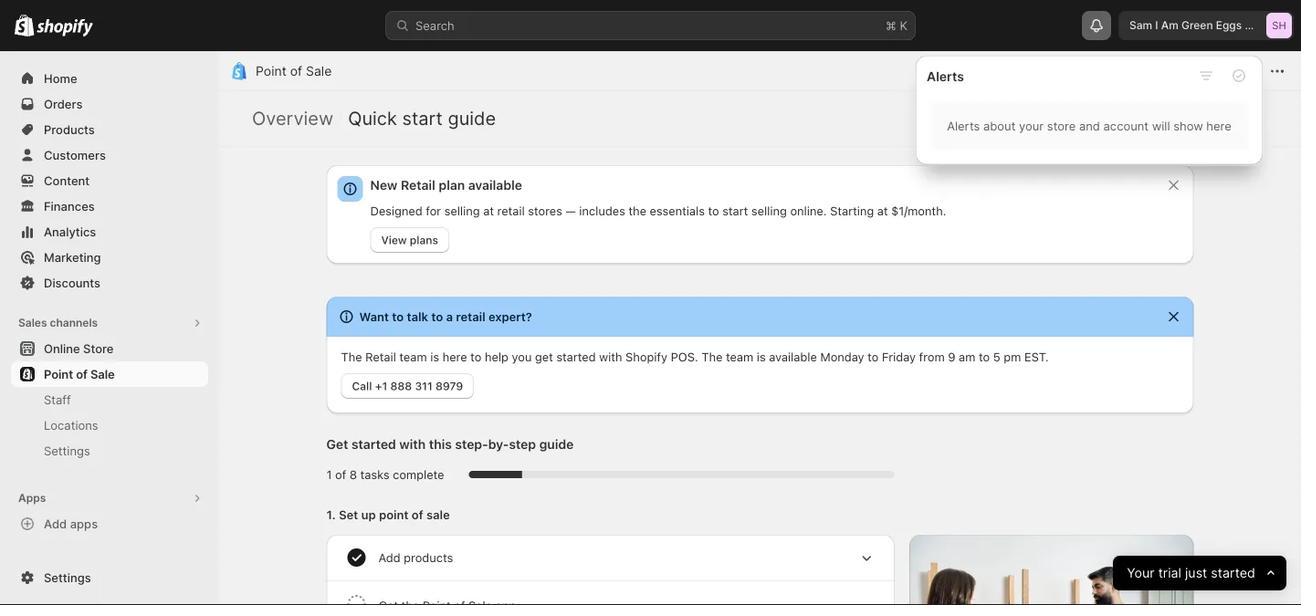 Task type: vqa. For each thing, say whether or not it's contained in the screenshot.
account
yes



Task type: describe. For each thing, give the bounding box(es) containing it.
finances
[[44, 199, 95, 213]]

1 vertical spatial point of sale link
[[11, 362, 208, 387]]

am
[[1162, 19, 1179, 32]]

account
[[1104, 119, 1149, 133]]

sales
[[18, 316, 47, 330]]

staff
[[44, 393, 71, 407]]

add apps button
[[11, 512, 208, 537]]

sam i am green eggs and ham
[[1130, 19, 1292, 32]]

1 horizontal spatial of
[[290, 63, 302, 79]]

alerts about your store and account will show here
[[947, 119, 1232, 133]]

⌘ k
[[886, 18, 908, 32]]

2 settings link from the top
[[11, 565, 208, 591]]

online
[[44, 342, 80, 356]]

0 horizontal spatial and
[[1080, 119, 1101, 133]]

0 vertical spatial point of sale link
[[256, 63, 332, 79]]

channels
[[50, 316, 98, 330]]

online store
[[44, 342, 114, 356]]

1 horizontal spatial point
[[256, 63, 287, 79]]

1 horizontal spatial point of sale
[[256, 63, 332, 79]]

add apps
[[44, 517, 98, 531]]

your
[[1127, 566, 1155, 581]]

your
[[1019, 119, 1044, 133]]

0 vertical spatial and
[[1245, 19, 1265, 32]]

ham
[[1268, 19, 1292, 32]]

sales channels
[[18, 316, 98, 330]]

0 horizontal spatial shopify image
[[15, 14, 34, 36]]

2 settings from the top
[[44, 571, 91, 585]]

orders
[[44, 97, 83, 111]]

⌘
[[886, 18, 897, 32]]

0 horizontal spatial of
[[76, 367, 88, 381]]

locations link
[[11, 413, 208, 438]]

trial
[[1159, 566, 1182, 581]]

analytics
[[44, 225, 96, 239]]

your trial just started
[[1127, 566, 1256, 581]]

just
[[1185, 566, 1208, 581]]

sam i am green eggs and ham image
[[1267, 13, 1292, 38]]

0 vertical spatial sale
[[306, 63, 332, 79]]

products
[[44, 122, 95, 137]]

show
[[1174, 119, 1204, 133]]

0 horizontal spatial point
[[44, 367, 73, 381]]

k
[[900, 18, 908, 32]]

alerts for alerts
[[927, 69, 964, 84]]

online store button
[[0, 336, 219, 362]]

store
[[1048, 119, 1076, 133]]

alerts for alerts about your store and account will show here
[[947, 119, 980, 133]]

will
[[1152, 119, 1171, 133]]

marketing link
[[11, 245, 208, 270]]

0 horizontal spatial point of sale
[[44, 367, 115, 381]]

search
[[416, 18, 455, 32]]



Task type: locate. For each thing, give the bounding box(es) containing it.
apps button
[[11, 486, 208, 512]]

settings down add apps
[[44, 571, 91, 585]]

point of sale link up overview button
[[256, 63, 332, 79]]

add
[[44, 517, 67, 531]]

1 horizontal spatial sale
[[306, 63, 332, 79]]

quick start guide
[[348, 107, 496, 129]]

and
[[1245, 19, 1265, 32], [1080, 119, 1101, 133]]

home link
[[11, 66, 208, 91]]

1 vertical spatial settings link
[[11, 565, 208, 591]]

overview button
[[252, 107, 334, 129]]

about
[[984, 119, 1016, 133]]

of down online store
[[76, 367, 88, 381]]

discounts link
[[11, 270, 208, 296]]

shopify image
[[15, 14, 34, 36], [37, 19, 93, 37]]

analytics link
[[11, 219, 208, 245]]

i
[[1156, 19, 1159, 32]]

here
[[1207, 119, 1232, 133]]

discounts
[[44, 276, 100, 290]]

sale up overview button
[[306, 63, 332, 79]]

marketing
[[44, 250, 101, 264]]

locations
[[44, 418, 98, 432]]

1 horizontal spatial shopify image
[[37, 19, 93, 37]]

1 vertical spatial alerts
[[947, 119, 980, 133]]

started
[[1211, 566, 1256, 581]]

0 vertical spatial settings link
[[11, 438, 208, 464]]

sam
[[1130, 19, 1153, 32]]

customers
[[44, 148, 106, 162]]

settings link
[[11, 438, 208, 464], [11, 565, 208, 591]]

0 vertical spatial point of sale
[[256, 63, 332, 79]]

0 vertical spatial alerts
[[927, 69, 964, 84]]

point up staff at the bottom of the page
[[44, 367, 73, 381]]

and right store
[[1080, 119, 1101, 133]]

1 vertical spatial and
[[1080, 119, 1101, 133]]

1 vertical spatial settings
[[44, 571, 91, 585]]

1 vertical spatial point of sale
[[44, 367, 115, 381]]

0 vertical spatial of
[[290, 63, 302, 79]]

and left sam i am green eggs and ham image
[[1245, 19, 1265, 32]]

content link
[[11, 168, 208, 194]]

0 vertical spatial point
[[256, 63, 287, 79]]

sale down store
[[90, 367, 115, 381]]

orders link
[[11, 91, 208, 117]]

customers link
[[11, 142, 208, 168]]

start
[[402, 107, 443, 129]]

settings down locations
[[44, 444, 90, 458]]

point of sale down online store
[[44, 367, 115, 381]]

1 horizontal spatial and
[[1245, 19, 1265, 32]]

alerts
[[927, 69, 964, 84], [947, 119, 980, 133]]

0 vertical spatial settings
[[44, 444, 90, 458]]

sale
[[306, 63, 332, 79], [90, 367, 115, 381]]

your trial just started button
[[1113, 556, 1287, 591]]

of
[[290, 63, 302, 79], [76, 367, 88, 381]]

1 vertical spatial point
[[44, 367, 73, 381]]

0 horizontal spatial point of sale link
[[11, 362, 208, 387]]

1 settings from the top
[[44, 444, 90, 458]]

0 horizontal spatial sale
[[90, 367, 115, 381]]

point
[[256, 63, 287, 79], [44, 367, 73, 381]]

1 vertical spatial sale
[[90, 367, 115, 381]]

guide
[[448, 107, 496, 129]]

icon for point of sale image
[[230, 62, 248, 80]]

home
[[44, 71, 77, 85]]

online store link
[[11, 336, 208, 362]]

apps
[[18, 492, 46, 505]]

point of sale link down store
[[11, 362, 208, 387]]

settings
[[44, 444, 90, 458], [44, 571, 91, 585]]

sales channels button
[[11, 311, 208, 336]]

point of sale up overview button
[[256, 63, 332, 79]]

green
[[1182, 19, 1214, 32]]

1 settings link from the top
[[11, 438, 208, 464]]

point of sale
[[256, 63, 332, 79], [44, 367, 115, 381]]

of up overview button
[[290, 63, 302, 79]]

quick
[[348, 107, 397, 129]]

finances link
[[11, 194, 208, 219]]

settings link down locations
[[11, 438, 208, 464]]

overview
[[252, 107, 334, 129]]

apps
[[70, 517, 98, 531]]

settings link down add apps button
[[11, 565, 208, 591]]

point right icon for point of sale
[[256, 63, 287, 79]]

point of sale link
[[256, 63, 332, 79], [11, 362, 208, 387]]

products link
[[11, 117, 208, 142]]

store
[[83, 342, 114, 356]]

1 horizontal spatial point of sale link
[[256, 63, 332, 79]]

staff link
[[11, 387, 208, 413]]

content
[[44, 174, 90, 188]]

1 vertical spatial of
[[76, 367, 88, 381]]

eggs
[[1216, 19, 1242, 32]]



